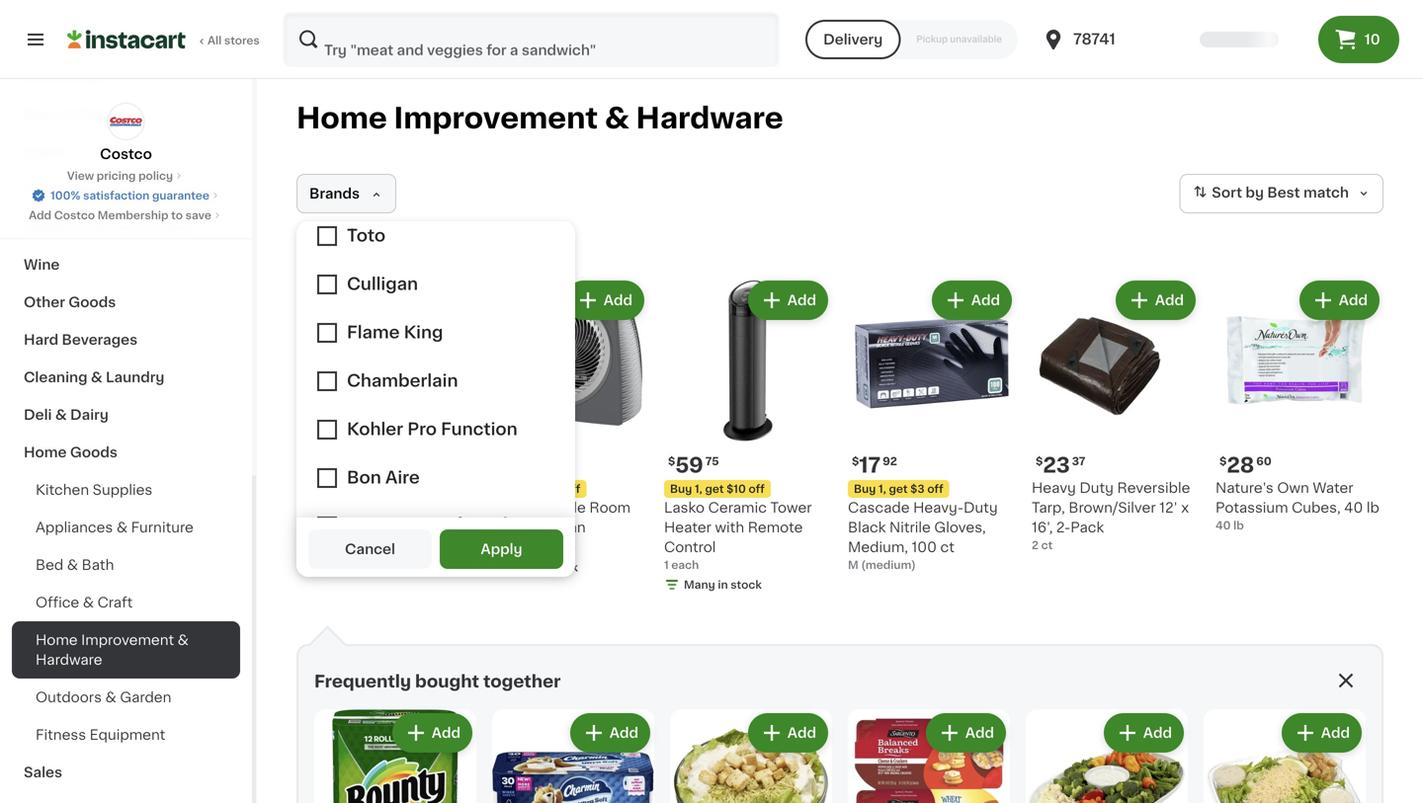 Task type: locate. For each thing, give the bounding box(es) containing it.
other goods link
[[12, 284, 240, 321]]

40
[[1344, 501, 1363, 515], [1216, 520, 1231, 531]]

2 get from the left
[[705, 484, 724, 495]]

goods inside paper goods "link"
[[69, 183, 116, 197]]

1 horizontal spatial care
[[356, 481, 389, 495]]

duty up 'brown/silver' on the bottom right of the page
[[1079, 481, 1114, 495]]

100% satisfaction guarantee button
[[31, 184, 221, 204]]

service type group
[[806, 20, 1018, 59]]

view pricing policy link
[[67, 168, 185, 184]]

many for vornado whole room heater and fan
[[500, 562, 531, 573]]

many down each at left
[[684, 580, 715, 590]]

0 horizontal spatial many in stock
[[500, 562, 578, 573]]

water up the cubes,
[[1313, 481, 1353, 495]]

bought
[[415, 673, 479, 690]]

fitness equipment
[[36, 728, 165, 742]]

1 horizontal spatial buy
[[670, 484, 692, 495]]

0 horizontal spatial buy
[[486, 484, 508, 495]]

2 buy from the left
[[670, 484, 692, 495]]

craft
[[97, 596, 133, 610]]

1 right remove culligan care cubes water softener salt, 50 lb "icon"
[[372, 294, 378, 307]]

$ left 92
[[852, 456, 859, 467]]

lasko
[[664, 501, 705, 515]]

many inside product group
[[684, 580, 715, 590]]

hardware
[[636, 104, 783, 132], [36, 653, 102, 667]]

0 vertical spatial 50
[[439, 501, 457, 515]]

lasko ceramic tower heater with remote control 1 each
[[664, 501, 812, 571]]

best for best seller
[[486, 434, 508, 443]]

& for cider
[[61, 108, 72, 122]]

best left seller at the left bottom of page
[[486, 434, 508, 443]]

cancel button
[[308, 530, 432, 569]]

1 vertical spatial improvement
[[81, 633, 174, 647]]

0 horizontal spatial ct
[[382, 294, 396, 307]]

32
[[324, 456, 338, 467]]

2 $ from the left
[[852, 456, 859, 467]]

& for dairy
[[55, 408, 67, 422]]

deli
[[24, 408, 52, 422]]

1 $ from the left
[[668, 456, 675, 467]]

1 vertical spatial 40
[[1216, 520, 1231, 531]]

3 get from the left
[[889, 484, 908, 495]]

ct inside heavy duty reversible tarp, brown/silver 12' x 16', 2-pack 2 ct
[[1041, 540, 1053, 551]]

12'
[[1159, 501, 1178, 515]]

2 1, from the left
[[695, 484, 702, 495]]

0 horizontal spatial 40
[[1216, 520, 1231, 531]]

beer
[[24, 108, 57, 122]]

1 horizontal spatial hardware
[[636, 104, 783, 132]]

1 get from the left
[[521, 484, 540, 495]]

care
[[155, 220, 189, 234], [356, 481, 389, 495]]

1 vertical spatial best
[[486, 434, 508, 443]]

best
[[1267, 186, 1300, 200], [486, 434, 508, 443]]

$ inside $ 28 60
[[1219, 456, 1227, 467]]

stock for vornado whole room heater and fan
[[547, 562, 578, 573]]

bed & bath
[[36, 558, 114, 572]]

60
[[1256, 456, 1272, 467]]

1 vertical spatial hardware
[[36, 653, 102, 667]]

frequently
[[314, 673, 411, 690]]

1 vertical spatial many in stock
[[684, 580, 762, 590]]

1 left each at left
[[664, 560, 669, 571]]

2 vertical spatial goods
[[70, 446, 118, 460]]

costco
[[100, 147, 152, 161], [54, 210, 95, 221]]

1 vertical spatial care
[[356, 481, 389, 495]]

buy for 17
[[854, 484, 876, 495]]

0 vertical spatial costco
[[100, 147, 152, 161]]

add costco membership to save link
[[29, 208, 223, 223]]

0 horizontal spatial hardware
[[36, 653, 102, 667]]

0 vertical spatial home improvement & hardware
[[296, 104, 783, 132]]

brown/silver
[[1069, 501, 1156, 515]]

stock down lasko ceramic tower heater with remote control 1 each
[[731, 580, 762, 590]]

home improvement & hardware down craft
[[36, 633, 189, 667]]

$ inside $ 17 92
[[852, 456, 859, 467]]

stores
[[224, 35, 260, 46]]

0 horizontal spatial water
[[296, 501, 337, 515]]

0 vertical spatial 1
[[372, 294, 378, 307]]

care up softener
[[356, 481, 389, 495]]

many in stock down each at left
[[684, 580, 762, 590]]

home improvement & hardware
[[296, 104, 783, 132], [36, 633, 189, 667]]

bath
[[82, 558, 114, 572]]

goods inside home goods 'link'
[[70, 446, 118, 460]]

lb down 'culligan'
[[296, 521, 309, 535]]

2 horizontal spatial 1,
[[878, 484, 886, 495]]

buy for 59
[[670, 484, 692, 495]]

hardware inside home improvement & hardware
[[36, 653, 102, 667]]

10
[[1364, 33, 1380, 46]]

1 horizontal spatial improvement
[[394, 104, 598, 132]]

buy up lasko on the bottom of the page
[[670, 484, 692, 495]]

costco down 100% on the top left
[[54, 210, 95, 221]]

2 off from the left
[[749, 484, 765, 495]]

8
[[308, 455, 322, 476]]

0 horizontal spatial care
[[155, 220, 189, 234]]

1 horizontal spatial many
[[684, 580, 715, 590]]

get left $10
[[705, 484, 724, 495]]

4 $ from the left
[[1219, 456, 1227, 467]]

many in stock for vornado whole room heater and fan
[[500, 562, 578, 573]]

& for bath
[[67, 558, 78, 572]]

culligan
[[296, 481, 353, 495]]

0 horizontal spatial many
[[500, 562, 531, 573]]

3 $ from the left
[[1036, 456, 1043, 467]]

hard beverages
[[24, 333, 137, 347]]

kitchen supplies
[[36, 483, 152, 497]]

1 horizontal spatial 1
[[664, 560, 669, 571]]

ct right 100
[[940, 541, 954, 554]]

$ up nature's
[[1219, 456, 1227, 467]]

1 horizontal spatial in
[[718, 580, 728, 590]]

in inside product group
[[718, 580, 728, 590]]

0 horizontal spatial 1,
[[511, 484, 519, 495]]

improvement down office & craft link
[[81, 633, 174, 647]]

$ up heavy
[[1036, 456, 1043, 467]]

cascade
[[848, 501, 910, 515]]

tower
[[770, 501, 812, 515]]

0 vertical spatial duty
[[1079, 481, 1114, 495]]

& for laundry
[[91, 371, 102, 384]]

0 horizontal spatial heater
[[480, 521, 528, 535]]

$15
[[543, 484, 562, 495]]

cubes
[[393, 481, 438, 495]]

1 horizontal spatial many in stock
[[684, 580, 762, 590]]

78741 button
[[1042, 12, 1160, 67]]

duty inside heavy duty reversible tarp, brown/silver 12' x 16', 2-pack 2 ct
[[1079, 481, 1114, 495]]

0 horizontal spatial stock
[[547, 562, 578, 573]]

best inside field
[[1267, 186, 1300, 200]]

1 vertical spatial water
[[296, 501, 337, 515]]

heater inside vornado whole room heater and fan
[[480, 521, 528, 535]]

heater up control
[[664, 521, 711, 535]]

$ for 23
[[1036, 456, 1043, 467]]

stock down the (50)
[[547, 562, 578, 573]]

$ 17 92
[[852, 455, 897, 476]]

50 down 'culligan'
[[296, 540, 311, 551]]

1, for 17
[[878, 484, 886, 495]]

goods for paper goods
[[69, 183, 116, 197]]

★★★★★
[[480, 540, 549, 554], [480, 540, 549, 554]]

ct
[[382, 294, 396, 307], [1041, 540, 1053, 551], [940, 541, 954, 554]]

home down office
[[36, 633, 78, 647]]

0 vertical spatial in
[[534, 562, 544, 573]]

0 vertical spatial best
[[1267, 186, 1300, 200]]

home for home improvement & hardware link
[[36, 633, 78, 647]]

1 horizontal spatial costco
[[100, 147, 152, 161]]

0 horizontal spatial 1
[[372, 294, 378, 307]]

beer & cider
[[24, 108, 115, 122]]

1 horizontal spatial duty
[[1079, 481, 1114, 495]]

get left the $3
[[889, 484, 908, 495]]

1 vertical spatial goods
[[68, 295, 116, 309]]

1 vertical spatial home
[[24, 446, 67, 460]]

goods up kitchen supplies
[[70, 446, 118, 460]]

nitrile
[[889, 521, 931, 535]]

1 vertical spatial in
[[718, 580, 728, 590]]

many in stock inside product group
[[684, 580, 762, 590]]

1 horizontal spatial get
[[705, 484, 724, 495]]

home up brands dropdown button
[[296, 104, 387, 132]]

heater for lasko
[[664, 521, 711, 535]]

home down deli
[[24, 446, 67, 460]]

0 horizontal spatial off
[[564, 484, 580, 495]]

remote
[[748, 521, 803, 535]]

1 vertical spatial costco
[[54, 210, 95, 221]]

$ for 59
[[668, 456, 675, 467]]

off
[[564, 484, 580, 495], [749, 484, 765, 495], [927, 484, 943, 495]]

costco link
[[100, 103, 152, 164]]

1, up cascade
[[878, 484, 886, 495]]

heater down the "vornado"
[[480, 521, 528, 535]]

home improvement & hardware down search field
[[296, 104, 783, 132]]

0 vertical spatial stock
[[547, 562, 578, 573]]

view pricing policy
[[67, 170, 173, 181]]

2 horizontal spatial get
[[889, 484, 908, 495]]

buy up the "vornado"
[[486, 484, 508, 495]]

in down lasko ceramic tower heater with remote control 1 each
[[718, 580, 728, 590]]

1 vertical spatial home improvement & hardware
[[36, 633, 189, 667]]

0 vertical spatial goods
[[69, 183, 116, 197]]

heater for vornado
[[480, 521, 528, 535]]

Search field
[[285, 14, 778, 65]]

off right the $3
[[927, 484, 943, 495]]

1 horizontal spatial 40
[[1344, 501, 1363, 515]]

care inside culligan care cubes water softener salt, 50 lb 50 lb
[[356, 481, 389, 495]]

goods up beverages
[[68, 295, 116, 309]]

1, up lasko on the bottom of the page
[[695, 484, 702, 495]]

3 off from the left
[[927, 484, 943, 495]]

0 horizontal spatial get
[[521, 484, 540, 495]]

off right $15
[[564, 484, 580, 495]]

home inside 'link'
[[24, 446, 67, 460]]

0 horizontal spatial costco
[[54, 210, 95, 221]]

salt,
[[405, 501, 435, 515]]

3 buy from the left
[[854, 484, 876, 495]]

outdoors
[[36, 691, 102, 705]]

view
[[67, 170, 94, 181]]

product group
[[296, 277, 464, 553], [480, 277, 648, 580], [664, 277, 832, 597], [848, 277, 1016, 573], [1032, 277, 1200, 553], [1216, 277, 1384, 534], [314, 710, 476, 803], [492, 710, 654, 803], [670, 710, 832, 803], [848, 710, 1010, 803], [1026, 710, 1188, 803], [1204, 710, 1366, 803]]

electronics
[[24, 70, 104, 84]]

heater
[[480, 521, 528, 535], [664, 521, 711, 535]]

add inside 'link'
[[29, 210, 51, 221]]

duty
[[1079, 481, 1114, 495], [964, 501, 998, 515]]

$3
[[910, 484, 925, 495]]

product group containing 8
[[296, 277, 464, 553]]

black
[[848, 521, 886, 535]]

duty up gloves,
[[964, 501, 998, 515]]

0 horizontal spatial best
[[486, 434, 508, 443]]

get
[[521, 484, 540, 495], [705, 484, 724, 495], [889, 484, 908, 495]]

nature's
[[1216, 481, 1274, 495]]

2 horizontal spatial buy
[[854, 484, 876, 495]]

cleaning
[[24, 371, 87, 384]]

many in stock down the (50)
[[500, 562, 578, 573]]

1 horizontal spatial 50
[[439, 501, 457, 515]]

best right by
[[1267, 186, 1300, 200]]

1 horizontal spatial stock
[[731, 580, 762, 590]]

add
[[29, 210, 51, 221], [604, 294, 632, 307], [787, 294, 816, 307], [971, 294, 1000, 307], [1155, 294, 1184, 307], [1339, 294, 1368, 307], [432, 726, 461, 740], [610, 726, 638, 740], [787, 726, 816, 740], [965, 726, 994, 740], [1143, 726, 1172, 740], [1321, 726, 1350, 740]]

40 right the cubes,
[[1344, 501, 1363, 515]]

1
[[372, 294, 378, 307], [664, 560, 669, 571]]

1 heater from the left
[[480, 521, 528, 535]]

costco logo image
[[107, 103, 145, 140]]

in down and
[[534, 562, 544, 573]]

fan
[[561, 521, 586, 535]]

0 vertical spatial many
[[500, 562, 531, 573]]

office & craft
[[36, 596, 133, 610]]

ct right remove culligan care cubes water softener salt, 50 lb "icon"
[[382, 294, 396, 307]]

ct right 2
[[1041, 540, 1053, 551]]

$ for 17
[[852, 456, 859, 467]]

2 horizontal spatial off
[[927, 484, 943, 495]]

office & craft link
[[12, 584, 240, 622]]

heater inside lasko ceramic tower heater with remote control 1 each
[[664, 521, 711, 535]]

goods for home goods
[[70, 446, 118, 460]]

0 horizontal spatial home improvement & hardware
[[36, 633, 189, 667]]

product group containing 23
[[1032, 277, 1200, 553]]

wine
[[24, 258, 60, 272]]

1 vertical spatial stock
[[731, 580, 762, 590]]

40 down potassium
[[1216, 520, 1231, 531]]

water inside the nature's own water potassium cubes, 40 lb 40 lb
[[1313, 481, 1353, 495]]

2 vertical spatial home
[[36, 633, 78, 647]]

0 vertical spatial many in stock
[[500, 562, 578, 573]]

0 vertical spatial water
[[1313, 481, 1353, 495]]

best seller
[[486, 434, 536, 443]]

None search field
[[283, 12, 780, 67]]

health & personal care link
[[12, 209, 240, 246]]

furniture
[[131, 521, 194, 535]]

& for garden
[[105, 691, 116, 705]]

0 horizontal spatial improvement
[[81, 633, 174, 647]]

buy up cascade
[[854, 484, 876, 495]]

$ inside "$ 59 75"
[[668, 456, 675, 467]]

improvement down search field
[[394, 104, 598, 132]]

product group containing 59
[[664, 277, 832, 597]]

3 1, from the left
[[878, 484, 886, 495]]

get left $15
[[521, 484, 540, 495]]

0 horizontal spatial duty
[[964, 501, 998, 515]]

1 vertical spatial 1
[[664, 560, 669, 571]]

0 vertical spatial hardware
[[636, 104, 783, 132]]

0 horizontal spatial 50
[[296, 540, 311, 551]]

each
[[671, 560, 699, 571]]

$ for 28
[[1219, 456, 1227, 467]]

best for best match
[[1267, 186, 1300, 200]]

goods down view
[[69, 183, 116, 197]]

$82.99 element
[[480, 453, 648, 478]]

1, up the "vornado"
[[511, 484, 519, 495]]

0 vertical spatial home
[[296, 104, 387, 132]]

8 32
[[308, 455, 338, 476]]

other goods
[[24, 295, 116, 309]]

2 heater from the left
[[664, 521, 711, 535]]

personal
[[89, 220, 152, 234]]

0 horizontal spatial in
[[534, 562, 544, 573]]

in for vornado whole room heater and fan
[[534, 562, 544, 573]]

water down 'culligan'
[[296, 501, 337, 515]]

many down apply at the bottom
[[500, 562, 531, 573]]

1 horizontal spatial heater
[[664, 521, 711, 535]]

$
[[668, 456, 675, 467], [852, 456, 859, 467], [1036, 456, 1043, 467], [1219, 456, 1227, 467]]

goods inside other goods link
[[68, 295, 116, 309]]

1 horizontal spatial off
[[749, 484, 765, 495]]

1 vertical spatial many
[[684, 580, 715, 590]]

product group containing 28
[[1216, 277, 1384, 534]]

satisfaction
[[83, 190, 149, 201]]

1 vertical spatial duty
[[964, 501, 998, 515]]

bed & bath link
[[12, 546, 240, 584]]

$ 28 60
[[1219, 455, 1272, 476]]

home goods link
[[12, 434, 240, 471]]

0 vertical spatial care
[[155, 220, 189, 234]]

1 1, from the left
[[511, 484, 519, 495]]

1 horizontal spatial best
[[1267, 186, 1300, 200]]

1 horizontal spatial 1,
[[695, 484, 702, 495]]

wine link
[[12, 246, 240, 284]]

$ left 75
[[668, 456, 675, 467]]

50
[[439, 501, 457, 515], [296, 540, 311, 551]]

ct inside cascade heavy-duty black nitrile gloves, medium, 100 ct m (medium)
[[940, 541, 954, 554]]

50 right salt,
[[439, 501, 457, 515]]

pricing
[[97, 170, 136, 181]]

1,
[[511, 484, 519, 495], [695, 484, 702, 495], [878, 484, 886, 495]]

off right $10
[[749, 484, 765, 495]]

care down guarantee
[[155, 220, 189, 234]]

2 horizontal spatial ct
[[1041, 540, 1053, 551]]

costco up view pricing policy link
[[100, 147, 152, 161]]

remove culligan care cubes water softener salt, 50 lb image
[[316, 289, 340, 312]]

$ inside the $ 23 37
[[1036, 456, 1043, 467]]

1 horizontal spatial ct
[[940, 541, 954, 554]]

1 horizontal spatial water
[[1313, 481, 1353, 495]]



Task type: vqa. For each thing, say whether or not it's contained in the screenshot.
THE MISSION SUPER SOFT SOFT TACO FLOUR TORTILLAS
no



Task type: describe. For each thing, give the bounding box(es) containing it.
many in stock for lasko ceramic tower heater with remote control
[[684, 580, 762, 590]]

ceramic
[[708, 501, 767, 515]]

lb left cancel at the left of page
[[314, 540, 324, 551]]

outdoors & garden
[[36, 691, 171, 705]]

2
[[1032, 540, 1039, 551]]

stock for lasko ceramic tower heater with remote control
[[731, 580, 762, 590]]

paper
[[24, 183, 66, 197]]

lb right the cubes,
[[1367, 501, 1379, 515]]

vornado whole room heater and fan
[[480, 501, 631, 535]]

0 vertical spatial improvement
[[394, 104, 598, 132]]

sales link
[[12, 754, 240, 792]]

heavy-
[[913, 501, 964, 515]]

all stores
[[208, 35, 260, 46]]

kitchen supplies link
[[12, 471, 240, 509]]

outdoors & garden link
[[12, 679, 240, 716]]

sort by
[[1212, 186, 1264, 200]]

whole
[[542, 501, 586, 515]]

& for furniture
[[116, 521, 128, 535]]

get for 59
[[705, 484, 724, 495]]

kitchen
[[36, 483, 89, 497]]

home goods
[[24, 446, 118, 460]]

$ 23 37
[[1036, 455, 1086, 476]]

many for lasko ceramic tower heater with remote control
[[684, 580, 715, 590]]

Best match Sort by field
[[1179, 174, 1384, 213]]

and
[[531, 521, 557, 535]]

100%
[[50, 190, 81, 201]]

heavy duty reversible tarp, brown/silver 12' x 16', 2-pack 2 ct
[[1032, 481, 1190, 551]]

1 inside lasko ceramic tower heater with remote control 1 each
[[664, 560, 669, 571]]

lb down potassium
[[1233, 520, 1244, 531]]

beer & cider link
[[12, 96, 240, 133]]

seller
[[510, 434, 536, 443]]

room
[[589, 501, 631, 515]]

frequently bought together section
[[296, 626, 1384, 803]]

control
[[664, 541, 716, 554]]

37
[[1072, 456, 1086, 467]]

deli & dairy
[[24, 408, 109, 422]]

buy 1, get $10 off
[[670, 484, 765, 495]]

off for 59
[[749, 484, 765, 495]]

vornado
[[480, 501, 538, 515]]

laundry
[[106, 371, 164, 384]]

$ 59 75
[[668, 455, 719, 476]]

nature's own water potassium cubes, 40 lb 40 lb
[[1216, 481, 1379, 531]]

1 horizontal spatial home improvement & hardware
[[296, 104, 783, 132]]

goods for other goods
[[68, 295, 116, 309]]

with
[[715, 521, 744, 535]]

together
[[483, 673, 561, 690]]

frequently bought together
[[314, 673, 561, 690]]

17
[[859, 455, 881, 476]]

get for 17
[[889, 484, 908, 495]]

1 vertical spatial 50
[[296, 540, 311, 551]]

1 off from the left
[[564, 484, 580, 495]]

(50)
[[553, 543, 576, 553]]

1 ct
[[372, 294, 396, 307]]

0 vertical spatial 40
[[1344, 501, 1363, 515]]

garden
[[120, 691, 171, 705]]

cascade heavy-duty black nitrile gloves, medium, 100 ct m (medium)
[[848, 501, 998, 571]]

product group containing 17
[[848, 277, 1016, 573]]

off for 17
[[927, 484, 943, 495]]

1, for 59
[[695, 484, 702, 495]]

in for lasko ceramic tower heater with remote control
[[718, 580, 728, 590]]

& for craft
[[83, 596, 94, 610]]

$10
[[726, 484, 746, 495]]

sort
[[1212, 186, 1242, 200]]

hard beverages link
[[12, 321, 240, 359]]

paper goods link
[[12, 171, 240, 209]]

hard
[[24, 333, 58, 347]]

electronics link
[[12, 58, 240, 96]]

culligan care cubes water softener salt, 50 lb 50 lb
[[296, 481, 457, 551]]

delivery button
[[806, 20, 901, 59]]

policy
[[138, 170, 173, 181]]

membership
[[98, 210, 168, 221]]

appliances
[[36, 521, 113, 535]]

23
[[1043, 455, 1070, 476]]

reversible
[[1117, 481, 1190, 495]]

1 buy from the left
[[486, 484, 508, 495]]

brands button
[[296, 174, 396, 213]]

softener
[[341, 501, 401, 515]]

cleaning & laundry
[[24, 371, 164, 384]]

water inside culligan care cubes water softener salt, 50 lb 50 lb
[[296, 501, 337, 515]]

home for home goods 'link'
[[24, 446, 67, 460]]

health & personal care
[[24, 220, 189, 234]]

& for personal
[[74, 220, 86, 234]]

instacart logo image
[[67, 28, 186, 51]]

own
[[1277, 481, 1309, 495]]

dairy
[[70, 408, 109, 422]]

(medium)
[[861, 560, 916, 571]]

brands
[[309, 187, 360, 201]]

duty inside cascade heavy-duty black nitrile gloves, medium, 100 ct m (medium)
[[964, 501, 998, 515]]

cubes,
[[1292, 501, 1341, 515]]

appliances & furniture
[[36, 521, 194, 535]]

apply button
[[440, 530, 563, 569]]

16',
[[1032, 521, 1053, 535]]

other
[[24, 295, 65, 309]]

home improvement & hardware link
[[12, 622, 240, 679]]

costco inside 'link'
[[54, 210, 95, 221]]

liquor link
[[12, 133, 240, 171]]

supplies
[[93, 483, 152, 497]]

59
[[675, 455, 703, 476]]

m
[[848, 560, 859, 571]]

beverages
[[62, 333, 137, 347]]

delivery
[[823, 33, 883, 46]]

heavy
[[1032, 481, 1076, 495]]



